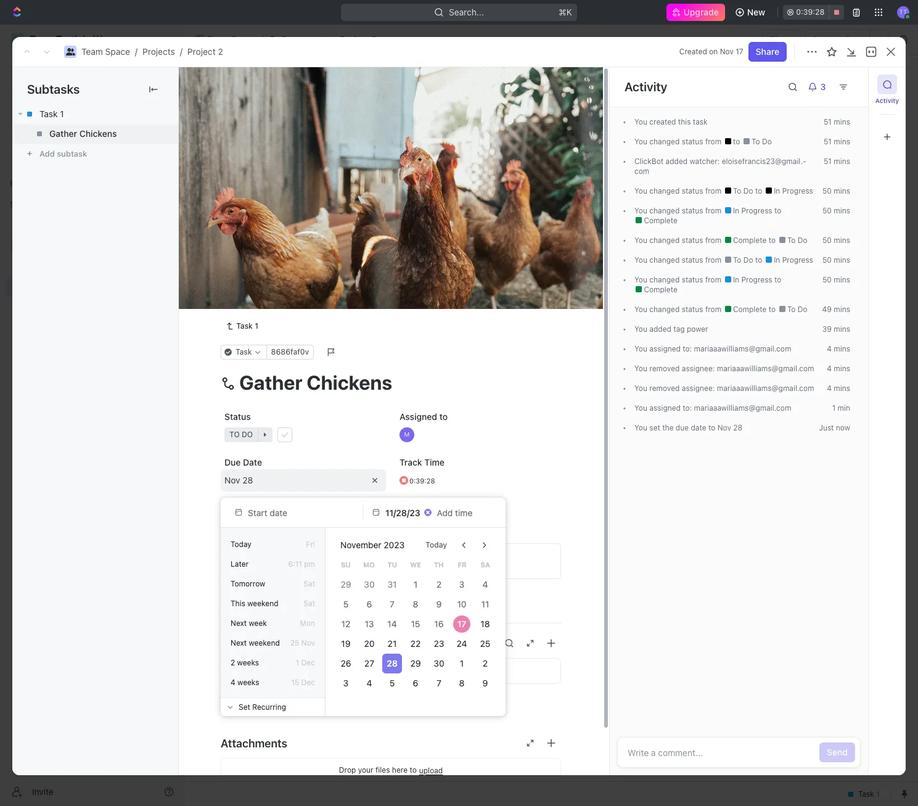 Task type: describe. For each thing, give the bounding box(es) containing it.
0 horizontal spatial projects
[[142, 46, 175, 57]]

tree inside sidebar navigation
[[5, 215, 179, 381]]

fr
[[458, 560, 467, 568]]

1 horizontal spatial projects
[[282, 34, 314, 44]]

task sidebar navigation tab list
[[874, 75, 901, 147]]

add description button
[[225, 551, 557, 571]]

22
[[411, 638, 421, 649]]

now
[[836, 423, 850, 432]]

hide button
[[635, 142, 661, 157]]

november
[[340, 540, 381, 550]]

5 mins from the top
[[834, 206, 850, 215]]

25 for 25
[[480, 638, 491, 649]]

2 you removed assignee: mariaaawilliams@gmail.com from the top
[[635, 384, 814, 393]]

week
[[249, 619, 267, 628]]

12
[[341, 619, 350, 629]]

2 assignee: from the top
[[682, 384, 715, 393]]

next week
[[231, 619, 267, 628]]

tag
[[674, 324, 685, 334]]

1 vertical spatial 17
[[458, 619, 467, 629]]

11 mins from the top
[[834, 344, 850, 353]]

4 changed from the top
[[650, 236, 680, 245]]

custom fields
[[221, 637, 294, 650]]

table
[[374, 114, 396, 124]]

7 status from the top
[[682, 305, 703, 314]]

0:39:28 button
[[783, 5, 844, 20]]

0 horizontal spatial subtasks
[[27, 82, 80, 96]]

chickens
[[79, 128, 117, 139]]

1 vertical spatial share
[[756, 46, 779, 57]]

weeks for 4 weeks
[[237, 678, 259, 687]]

date
[[691, 423, 706, 432]]

table link
[[372, 111, 396, 128]]

activity inside task sidebar content section
[[625, 80, 667, 94]]

tomorrow
[[231, 579, 265, 588]]

to: for 4 mins
[[683, 344, 692, 353]]

13 you from the top
[[635, 403, 647, 413]]

2 removed from the top
[[650, 384, 680, 393]]

1 vertical spatial 5
[[390, 678, 395, 688]]

user group image for team space link to the right
[[196, 36, 204, 43]]

1 50 from the top
[[823, 186, 832, 195]]

details
[[226, 600, 257, 612]]

1 dec
[[296, 658, 315, 667]]

0 vertical spatial 6
[[366, 599, 372, 609]]

0 horizontal spatial 8
[[413, 599, 418, 609]]

details button
[[221, 595, 262, 617]]

6 you from the top
[[635, 255, 647, 265]]

space for team space / projects / project 2
[[105, 46, 130, 57]]

5 changed status from from the top
[[647, 255, 724, 265]]

⌘k
[[559, 7, 572, 17]]

0:39:28
[[796, 7, 825, 17]]

upgrade link
[[666, 4, 725, 21]]

answers
[[303, 665, 337, 676]]

23
[[434, 638, 444, 649]]

assignees
[[514, 144, 551, 154]]

custom fields element
[[221, 658, 561, 714]]

action items button
[[329, 595, 396, 617]]

1 horizontal spatial 30
[[434, 658, 444, 668]]

7 changed from the top
[[650, 305, 680, 314]]

6 changed status from from the top
[[647, 275, 724, 284]]

weekend for this weekend
[[247, 599, 278, 608]]

26
[[341, 658, 351, 668]]

1 horizontal spatial projects link
[[266, 32, 317, 47]]

status
[[224, 411, 251, 422]]

add up tomorrow
[[245, 556, 261, 566]]

customize
[[813, 114, 857, 124]]

24
[[457, 638, 467, 649]]

1 status from the top
[[682, 137, 703, 146]]

upgrade
[[684, 7, 719, 17]]

docs link
[[5, 102, 179, 121]]

1 changed from the top
[[650, 137, 680, 146]]

1 changed status from from the top
[[647, 137, 724, 146]]

49
[[822, 305, 832, 314]]

0 vertical spatial share
[[770, 34, 793, 44]]

nov down mon
[[301, 638, 315, 648]]

calendar link
[[312, 111, 351, 128]]

12 you from the top
[[635, 384, 647, 393]]

empty
[[256, 698, 281, 709]]

16
[[434, 619, 444, 629]]

assignees button
[[499, 142, 556, 157]]

docs
[[30, 106, 50, 117]]

min
[[838, 403, 850, 413]]

1 button for 2
[[277, 235, 294, 247]]

0 horizontal spatial 5
[[343, 599, 348, 609]]

11 you from the top
[[635, 364, 647, 373]]

home link
[[5, 60, 179, 80]]

dashboards
[[30, 127, 77, 138]]

favorites
[[10, 179, 42, 188]]

3 50 mins from the top
[[823, 236, 850, 245]]

automations
[[812, 34, 864, 44]]

eloisefrancis23@gmail.
[[722, 157, 806, 166]]

2 weeks
[[231, 658, 259, 667]]

8686faf0v
[[271, 347, 309, 357]]

0 vertical spatial 9
[[436, 599, 442, 609]]

1 horizontal spatial 8
[[459, 678, 465, 688]]

board
[[230, 114, 254, 124]]

1 vertical spatial project
[[187, 46, 216, 57]]

1 vertical spatial 6
[[413, 678, 418, 688]]

activity inside task sidebar navigation "tab list"
[[876, 97, 899, 104]]

1 horizontal spatial task 1 link
[[221, 319, 263, 334]]

pm
[[304, 559, 315, 569]]

you added tag power
[[635, 324, 708, 334]]

gantt
[[419, 114, 442, 124]]

1 horizontal spatial 28
[[387, 658, 398, 668]]

dec for 15 dec
[[301, 678, 315, 687]]

4 you from the top
[[635, 206, 647, 215]]

10 you from the top
[[635, 344, 647, 353]]

39 mins
[[823, 324, 850, 334]]

tu
[[388, 560, 397, 568]]

you set the due date to nov 28
[[635, 423, 743, 432]]

gather chickens
[[49, 128, 117, 139]]

31
[[388, 579, 397, 590]]

1 vertical spatial 29
[[410, 658, 421, 668]]

hide for hide 1 empty field
[[228, 698, 247, 709]]

1 assignee: from the top
[[682, 364, 715, 373]]

Due date text field
[[385, 507, 421, 518]]

0 vertical spatial task 1
[[39, 109, 64, 119]]

customize button
[[797, 111, 860, 128]]

today button
[[418, 535, 454, 555]]

0 vertical spatial 3
[[460, 579, 465, 590]]

3 mins from the top
[[834, 157, 850, 166]]

5 changed from the top
[[650, 255, 680, 265]]

6 status from the top
[[682, 275, 703, 284]]

3 4 mins from the top
[[827, 384, 850, 393]]

action items
[[334, 600, 391, 612]]

add task for the add task button to the bottom
[[249, 257, 285, 267]]

calendar
[[315, 114, 351, 124]]

clickbot
[[635, 157, 664, 166]]

board link
[[228, 111, 254, 128]]

track
[[400, 457, 422, 468]]

custom fields button
[[221, 628, 561, 658]]

4 status from the top
[[682, 236, 703, 245]]

3 status from the top
[[682, 206, 703, 215]]

1 vertical spatial 9
[[483, 678, 488, 688]]

time
[[424, 457, 445, 468]]

invite
[[32, 786, 54, 796]]

Search tasks... text field
[[765, 140, 888, 158]]

2 changed from the top
[[650, 186, 680, 195]]

subtasks button
[[270, 595, 322, 617]]

field
[[284, 698, 302, 709]]

we
[[410, 560, 421, 568]]

2 vertical spatial project
[[214, 73, 269, 94]]

assigned for 1 min
[[650, 403, 681, 413]]

4 50 mins from the top
[[823, 255, 850, 265]]

mon
[[300, 619, 315, 628]]

next for next weekend
[[231, 638, 247, 648]]

2 mins from the top
[[834, 137, 850, 146]]

the
[[662, 423, 674, 432]]

task 2
[[249, 236, 275, 246]]

0 horizontal spatial 3
[[343, 678, 349, 688]]

7 mins from the top
[[834, 255, 850, 265]]

task sidebar content section
[[609, 67, 868, 775]]

com
[[635, 157, 806, 176]]

team for team space / projects / project 2
[[81, 46, 103, 57]]

1 inside task sidebar content section
[[832, 403, 836, 413]]

15 for 15
[[411, 619, 420, 629]]

5 50 mins from the top
[[823, 275, 850, 284]]

3 50 from the top
[[823, 236, 832, 245]]

14
[[388, 619, 397, 629]]

7 from from the top
[[705, 305, 722, 314]]

0 horizontal spatial 7
[[390, 599, 395, 609]]

1 horizontal spatial add task
[[331, 174, 364, 183]]

15 for 15 dec
[[291, 678, 299, 687]]

later
[[231, 559, 249, 569]]

1 horizontal spatial team space link
[[192, 32, 259, 47]]

0 vertical spatial add task button
[[822, 75, 874, 94]]

9 you from the top
[[635, 324, 647, 334]]

3 you from the top
[[635, 186, 647, 195]]

5 from from the top
[[705, 255, 722, 265]]

upload
[[419, 766, 443, 775]]

4 weeks
[[231, 678, 259, 687]]

favorites button
[[5, 176, 47, 191]]

gather
[[49, 128, 77, 139]]

nov inside task sidebar content section
[[718, 423, 731, 432]]

1 vertical spatial task 1
[[249, 214, 274, 225]]



Task type: locate. For each thing, give the bounding box(es) containing it.
in progress
[[229, 174, 279, 183], [772, 186, 813, 195], [731, 206, 775, 215], [772, 255, 813, 265], [731, 275, 775, 284]]

8 you from the top
[[635, 305, 647, 314]]

1 51 mins from the top
[[824, 117, 850, 126]]

add task button
[[822, 75, 874, 94], [316, 171, 369, 186], [243, 255, 290, 270]]

1 vertical spatial 51 mins
[[824, 137, 850, 146]]

9 mins from the top
[[834, 305, 850, 314]]

assignee: up date
[[682, 384, 715, 393]]

1 from from the top
[[705, 137, 722, 146]]

1 horizontal spatial add task button
[[316, 171, 369, 186]]

1 horizontal spatial 5
[[390, 678, 395, 688]]

1 vertical spatial 1 button
[[277, 235, 294, 247]]

1 vertical spatial 15
[[291, 678, 299, 687]]

added left tag
[[650, 324, 672, 334]]

to inside drop your files here to upload
[[410, 765, 417, 775]]

th
[[434, 560, 444, 568]]

7 down 31
[[390, 599, 395, 609]]

0 vertical spatial added
[[666, 157, 688, 166]]

to: up you set the due date to nov 28
[[683, 403, 692, 413]]

29 down su
[[341, 579, 351, 590]]

1 horizontal spatial 29
[[410, 658, 421, 668]]

inbox
[[30, 85, 51, 96]]

to do
[[750, 137, 772, 146], [731, 186, 755, 195], [785, 236, 808, 245], [731, 255, 755, 265], [229, 292, 252, 301], [785, 305, 808, 314]]

49 mins
[[822, 305, 850, 314]]

drop
[[339, 765, 356, 775]]

dec right and
[[301, 658, 315, 667]]

next
[[231, 619, 247, 628], [231, 638, 247, 648]]

items
[[366, 600, 391, 612]]

0 horizontal spatial team
[[81, 46, 103, 57]]

dec down answers
[[301, 678, 315, 687]]

weekend up week
[[247, 599, 278, 608]]

4 50 from the top
[[823, 255, 832, 265]]

progress
[[238, 174, 279, 183], [782, 186, 813, 195], [742, 206, 772, 215], [782, 255, 813, 265], [742, 275, 772, 284]]

add down calendar link
[[331, 174, 346, 183]]

assigned down you added tag power
[[650, 344, 681, 353]]

15 up 22
[[411, 619, 420, 629]]

8 mins from the top
[[834, 275, 850, 284]]

2 status from the top
[[682, 186, 703, 195]]

team
[[207, 34, 229, 44], [81, 46, 103, 57]]

9
[[436, 599, 442, 609], [483, 678, 488, 688]]

projects
[[282, 34, 314, 44], [142, 46, 175, 57]]

2 you assigned to: mariaaawilliams@gmail.com from the top
[[635, 403, 791, 413]]

due date
[[224, 457, 262, 468]]

3 51 from the top
[[824, 157, 832, 166]]

user group image inside tree
[[13, 242, 22, 249]]

6:11
[[288, 559, 302, 569]]

1 next from the top
[[231, 619, 247, 628]]

1 removed from the top
[[650, 364, 680, 373]]

30 down mo
[[364, 579, 374, 590]]

5 50 from the top
[[823, 275, 832, 284]]

complete
[[642, 216, 678, 225], [731, 236, 769, 245], [642, 285, 678, 294], [731, 305, 769, 314]]

1 vertical spatial weeks
[[237, 678, 259, 687]]

0 vertical spatial 29
[[341, 579, 351, 590]]

0 vertical spatial 7
[[390, 599, 395, 609]]

assignee:
[[682, 364, 715, 373], [682, 384, 715, 393]]

13 mins from the top
[[834, 384, 850, 393]]

4 from from the top
[[705, 236, 722, 245]]

2 vertical spatial 4 mins
[[827, 384, 850, 393]]

gantt link
[[416, 111, 442, 128]]

on
[[709, 47, 718, 56]]

to: for 1 min
[[683, 403, 692, 413]]

add task down calendar
[[331, 174, 364, 183]]

25 for 25 nov
[[290, 638, 299, 648]]

hide inside custom fields element
[[228, 698, 247, 709]]

add task down task 2
[[249, 257, 285, 267]]

50
[[823, 186, 832, 195], [823, 206, 832, 215], [823, 236, 832, 245], [823, 255, 832, 265], [823, 275, 832, 284]]

1 horizontal spatial space
[[231, 34, 256, 44]]

1 min
[[832, 403, 850, 413]]

new
[[747, 7, 765, 17]]

1 button for 1
[[276, 213, 293, 226]]

due
[[676, 423, 689, 432]]

add task button down task 2
[[243, 255, 290, 270]]

1 vertical spatial space
[[105, 46, 130, 57]]

sa
[[481, 560, 490, 568]]

1 horizontal spatial activity
[[876, 97, 899, 104]]

14 you from the top
[[635, 423, 647, 432]]

30 down 23
[[434, 658, 444, 668]]

1 horizontal spatial 3
[[460, 579, 465, 590]]

51 for added watcher:
[[824, 157, 832, 166]]

0 horizontal spatial 28
[[243, 475, 253, 485]]

51 mins for added watcher:
[[824, 157, 850, 166]]

3 down 26
[[343, 678, 349, 688]]

next up 2 weeks
[[231, 638, 247, 648]]

2 25 from the left
[[480, 638, 491, 649]]

1 4 mins from the top
[[827, 344, 850, 353]]

0 vertical spatial team
[[207, 34, 229, 44]]

today up later
[[231, 540, 251, 549]]

2 horizontal spatial user group image
[[196, 36, 204, 43]]

share down new button at the right top of page
[[770, 34, 793, 44]]

1 vertical spatial 51
[[824, 137, 832, 146]]

2 from from the top
[[705, 186, 722, 195]]

hide for hide
[[640, 144, 657, 154]]

you assigned to: mariaaawilliams@gmail.com for 4 mins
[[635, 344, 791, 353]]

6 down 22
[[413, 678, 418, 688]]

subtasks inside button
[[275, 600, 317, 612]]

51 mins for changed status from
[[824, 137, 850, 146]]

25
[[290, 638, 299, 648], [480, 638, 491, 649]]

1 vertical spatial 4 mins
[[827, 364, 850, 373]]

28 right date
[[733, 423, 743, 432]]

dec
[[301, 658, 315, 667], [301, 678, 315, 687]]

removed down you added tag power
[[650, 364, 680, 373]]

to
[[733, 137, 742, 146], [752, 137, 760, 146], [733, 186, 742, 195], [755, 186, 765, 195], [775, 206, 782, 215], [769, 236, 778, 245], [787, 236, 796, 245], [733, 255, 742, 265], [755, 255, 765, 265], [775, 275, 782, 284], [229, 292, 239, 301], [769, 305, 778, 314], [787, 305, 796, 314], [440, 411, 448, 422], [709, 423, 716, 432], [410, 765, 417, 775]]

0 horizontal spatial activity
[[625, 80, 667, 94]]

nov down due
[[224, 475, 240, 485]]

2 assigned from the top
[[650, 403, 681, 413]]

today inside today button
[[426, 540, 447, 549]]

you removed assignee: mariaaawilliams@gmail.com up date
[[635, 384, 814, 393]]

1 vertical spatial weekend
[[249, 638, 280, 648]]

0 vertical spatial you removed assignee: mariaaawilliams@gmail.com
[[635, 364, 814, 373]]

set
[[239, 702, 250, 711]]

5 down 21
[[390, 678, 395, 688]]

0 vertical spatial add task
[[829, 79, 866, 89]]

1 vertical spatial project 2
[[214, 73, 287, 94]]

2 vertical spatial add task
[[249, 257, 285, 267]]

0 vertical spatial 28
[[733, 423, 743, 432]]

27
[[364, 658, 374, 668]]

spaces
[[10, 200, 36, 209]]

1 50 mins from the top
[[823, 186, 850, 195]]

7 down 23
[[436, 678, 441, 688]]

2 51 from the top
[[824, 137, 832, 146]]

2 vertical spatial user group image
[[13, 242, 22, 249]]

removed up the
[[650, 384, 680, 393]]

add task button down calendar link
[[316, 171, 369, 186]]

user group image for tree inside sidebar navigation
[[13, 242, 22, 249]]

28 inside dropdown button
[[243, 475, 253, 485]]

weekend for next weekend
[[249, 638, 280, 648]]

18
[[481, 619, 490, 629]]

1 vertical spatial team
[[81, 46, 103, 57]]

next for next week
[[231, 619, 247, 628]]

add description
[[245, 556, 308, 566]]

4 changed status from from the top
[[647, 236, 724, 245]]

12 mins from the top
[[834, 364, 850, 373]]

sat for this weekend
[[304, 599, 315, 608]]

1 vertical spatial hide
[[228, 698, 247, 709]]

2 sat from the top
[[304, 599, 315, 608]]

1 horizontal spatial project 2 link
[[325, 32, 380, 47]]

next weekend
[[231, 638, 280, 648]]

subtasks down home
[[27, 82, 80, 96]]

0 horizontal spatial team space link
[[81, 46, 130, 57]]

2 4 mins from the top
[[827, 364, 850, 373]]

nov 28
[[224, 475, 253, 485]]

Start date text field
[[248, 507, 350, 518]]

0 horizontal spatial 17
[[458, 619, 467, 629]]

1 vertical spatial user group image
[[66, 48, 75, 56]]

3 51 mins from the top
[[824, 157, 850, 166]]

1 horizontal spatial 7
[[436, 678, 441, 688]]

2 51 mins from the top
[[824, 137, 850, 146]]

1 vertical spatial added
[[650, 324, 672, 334]]

do
[[762, 137, 772, 146], [744, 186, 753, 195], [798, 236, 808, 245], [744, 255, 753, 265], [241, 292, 252, 301], [798, 305, 808, 314]]

team space / projects / project 2
[[81, 46, 223, 57]]

files
[[376, 765, 390, 775]]

recurring
[[252, 702, 286, 711]]

0 vertical spatial removed
[[650, 364, 680, 373]]

to: down tag
[[683, 344, 692, 353]]

0 vertical spatial activity
[[625, 80, 667, 94]]

you assigned to: mariaaawilliams@gmail.com
[[635, 344, 791, 353], [635, 403, 791, 413]]

add task button up customize
[[822, 75, 874, 94]]

1 button
[[276, 213, 293, 226], [277, 235, 294, 247]]

0 vertical spatial assigned
[[650, 344, 681, 353]]

10 mins from the top
[[834, 324, 850, 334]]

to:
[[683, 344, 692, 353], [683, 403, 692, 413]]

nov right on in the top of the page
[[720, 47, 734, 56]]

hide up "clickbot"
[[640, 144, 657, 154]]

Add time text field
[[437, 507, 474, 518]]

1 vertical spatial subtasks
[[275, 600, 317, 612]]

6 from from the top
[[705, 275, 722, 284]]

share down new
[[756, 46, 779, 57]]

1 mins from the top
[[834, 117, 850, 126]]

2 vertical spatial 51 mins
[[824, 157, 850, 166]]

5 up 12
[[343, 599, 348, 609]]

team for team space
[[207, 34, 229, 44]]

4 mins from the top
[[834, 186, 850, 195]]

Edit task name text field
[[221, 371, 561, 394]]

user group image
[[196, 36, 204, 43], [66, 48, 75, 56], [13, 242, 22, 249]]

20
[[364, 638, 374, 649]]

weeks up 4 weeks at left bottom
[[237, 658, 259, 667]]

1 sat from the top
[[304, 579, 315, 588]]

7 you from the top
[[635, 275, 647, 284]]

gather chickens link
[[12, 124, 178, 144]]

home
[[30, 64, 53, 75]]

2 50 mins from the top
[[823, 206, 850, 215]]

task 1
[[39, 109, 64, 119], [249, 214, 274, 225], [236, 321, 258, 331]]

1 vertical spatial 28
[[243, 475, 253, 485]]

1 vertical spatial 8
[[459, 678, 465, 688]]

assigned for 4 mins
[[650, 344, 681, 353]]

17 down 10
[[458, 619, 467, 629]]

28 inside task sidebar content section
[[733, 423, 743, 432]]

you assigned to: mariaaawilliams@gmail.com for 1 min
[[635, 403, 791, 413]]

project
[[340, 34, 369, 44], [187, 46, 216, 57], [214, 73, 269, 94]]

8 down 24
[[459, 678, 465, 688]]

user group image left team space
[[196, 36, 204, 43]]

51 for changed status from
[[824, 137, 832, 146]]

1 vertical spatial activity
[[876, 97, 899, 104]]

51
[[824, 117, 832, 126], [824, 137, 832, 146], [824, 157, 832, 166]]

0 horizontal spatial 29
[[341, 579, 351, 590]]

created
[[650, 117, 676, 126]]

1 vertical spatial you removed assignee: mariaaawilliams@gmail.com
[[635, 384, 814, 393]]

50 mins
[[823, 186, 850, 195], [823, 206, 850, 215], [823, 236, 850, 245], [823, 255, 850, 265], [823, 275, 850, 284]]

0 vertical spatial 5
[[343, 599, 348, 609]]

eloisefrancis23@gmail. com
[[635, 157, 806, 176]]

11
[[482, 599, 489, 609]]

nov 28 button
[[221, 469, 386, 492]]

1 you removed assignee: mariaaawilliams@gmail.com from the top
[[635, 364, 814, 373]]

dashboards link
[[5, 123, 179, 142]]

team inside team space link
[[207, 34, 229, 44]]

2 to: from the top
[[683, 403, 692, 413]]

0 vertical spatial user group image
[[196, 36, 204, 43]]

nov right date
[[718, 423, 731, 432]]

5 status from the top
[[682, 255, 703, 265]]

51 mins
[[824, 117, 850, 126], [824, 137, 850, 146], [824, 157, 850, 166]]

add task up customize
[[829, 79, 866, 89]]

task
[[693, 117, 708, 126]]

0 vertical spatial projects
[[282, 34, 314, 44]]

1 to: from the top
[[683, 344, 692, 353]]

10
[[458, 599, 467, 609]]

date
[[243, 457, 262, 468]]

november 2023
[[340, 540, 405, 550]]

0 vertical spatial to:
[[683, 344, 692, 353]]

add task for topmost the add task button
[[829, 79, 866, 89]]

2 you from the top
[[635, 137, 647, 146]]

5
[[343, 599, 348, 609], [390, 678, 395, 688]]

2 vertical spatial task 1
[[236, 321, 258, 331]]

0 horizontal spatial project 2
[[214, 73, 287, 94]]

nov
[[720, 47, 734, 56], [718, 423, 731, 432], [224, 475, 240, 485], [301, 638, 315, 648]]

3
[[460, 579, 465, 590], [343, 678, 349, 688]]

weekend down week
[[249, 638, 280, 648]]

4 mins
[[827, 344, 850, 353], [827, 364, 850, 373], [827, 384, 850, 393]]

add up customize
[[829, 79, 845, 89]]

0 vertical spatial project
[[340, 34, 369, 44]]

0 horizontal spatial task 1 link
[[12, 104, 178, 124]]

0 horizontal spatial 15
[[291, 678, 299, 687]]

1 horizontal spatial 17
[[736, 47, 744, 56]]

0 vertical spatial 51 mins
[[824, 117, 850, 126]]

2 dec from the top
[[301, 678, 315, 687]]

2 vertical spatial add task button
[[243, 255, 290, 270]]

add down task 2
[[249, 257, 264, 267]]

sat down "pm"
[[304, 579, 315, 588]]

1 horizontal spatial 25
[[480, 638, 491, 649]]

user group image up home link
[[66, 48, 75, 56]]

1 horizontal spatial 15
[[411, 619, 420, 629]]

25 up 1 dec
[[290, 638, 299, 648]]

user group image down the spaces
[[13, 242, 22, 249]]

1 vertical spatial 3
[[343, 678, 349, 688]]

you
[[635, 117, 647, 126], [635, 137, 647, 146], [635, 186, 647, 195], [635, 206, 647, 215], [635, 236, 647, 245], [635, 255, 647, 265], [635, 275, 647, 284], [635, 305, 647, 314], [635, 324, 647, 334], [635, 344, 647, 353], [635, 364, 647, 373], [635, 384, 647, 393], [635, 403, 647, 413], [635, 423, 647, 432]]

2 horizontal spatial add task
[[829, 79, 866, 89]]

power
[[687, 324, 708, 334]]

1 vertical spatial to:
[[683, 403, 692, 413]]

today
[[231, 540, 251, 549], [426, 540, 447, 549]]

send
[[827, 747, 848, 757]]

1 horizontal spatial 9
[[483, 678, 488, 688]]

1 vertical spatial assignee:
[[682, 384, 715, 393]]

0 horizontal spatial add task
[[249, 257, 285, 267]]

weeks down questions
[[237, 678, 259, 687]]

3 from from the top
[[705, 206, 722, 215]]

1 you assigned to: mariaaawilliams@gmail.com from the top
[[635, 344, 791, 353]]

1 horizontal spatial user group image
[[66, 48, 75, 56]]

1 assigned from the top
[[650, 344, 681, 353]]

1 dec from the top
[[301, 658, 315, 667]]

15 down and
[[291, 678, 299, 687]]

17 right on in the top of the page
[[736, 47, 744, 56]]

4
[[827, 344, 832, 353], [827, 364, 832, 373], [827, 384, 832, 393], [483, 579, 488, 590], [231, 678, 235, 687], [366, 678, 372, 688]]

0 vertical spatial project 2
[[340, 34, 377, 44]]

changed
[[650, 137, 680, 146], [650, 186, 680, 195], [650, 206, 680, 215], [650, 236, 680, 245], [650, 255, 680, 265], [650, 275, 680, 284], [650, 305, 680, 314]]

you assigned to: mariaaawilliams@gmail.com up date
[[635, 403, 791, 413]]

watcher:
[[690, 157, 720, 166]]

added watcher:
[[664, 157, 722, 166]]

3 changed status from from the top
[[647, 206, 724, 215]]

0 horizontal spatial user group image
[[13, 242, 22, 249]]

tree
[[5, 215, 179, 381]]

2 vertical spatial 28
[[387, 658, 398, 668]]

dec for 1 dec
[[301, 658, 315, 667]]

you assigned to: mariaaawilliams@gmail.com down power
[[635, 344, 791, 353]]

created
[[679, 47, 707, 56]]

1 vertical spatial add task button
[[316, 171, 369, 186]]

nov inside dropdown button
[[224, 475, 240, 485]]

28 down due date
[[243, 475, 253, 485]]

0 vertical spatial space
[[231, 34, 256, 44]]

1 51 from the top
[[824, 117, 832, 126]]

2 vertical spatial 51
[[824, 157, 832, 166]]

0 horizontal spatial space
[[105, 46, 130, 57]]

1 vertical spatial 7
[[436, 678, 441, 688]]

1 25 from the left
[[290, 638, 299, 648]]

2 next from the top
[[231, 638, 247, 648]]

user group image inside team space link
[[196, 36, 204, 43]]

0 vertical spatial 17
[[736, 47, 744, 56]]

3 up 10
[[460, 579, 465, 590]]

hide down 4 weeks at left bottom
[[228, 698, 247, 709]]

6 up 13
[[366, 599, 372, 609]]

space for team space
[[231, 34, 256, 44]]

3 changed from the top
[[650, 206, 680, 215]]

subtasks up mon
[[275, 600, 317, 612]]

28 down 21
[[387, 658, 398, 668]]

0 vertical spatial sat
[[304, 579, 315, 588]]

list link
[[275, 111, 292, 128]]

attachments
[[221, 737, 287, 750]]

21
[[388, 638, 397, 649]]

29 down 22
[[410, 658, 421, 668]]

1 vertical spatial you assigned to: mariaaawilliams@gmail.com
[[635, 403, 791, 413]]

1 you from the top
[[635, 117, 647, 126]]

this weekend
[[231, 599, 278, 608]]

today up the th
[[426, 540, 447, 549]]

hide inside the hide button
[[640, 144, 657, 154]]

1 vertical spatial assigned
[[650, 403, 681, 413]]

8 right items
[[413, 599, 418, 609]]

5 you from the top
[[635, 236, 647, 245]]

9 down 18
[[483, 678, 488, 688]]

39
[[823, 324, 832, 334]]

7
[[390, 599, 395, 609], [436, 678, 441, 688]]

2 50 from the top
[[823, 206, 832, 215]]

9 up 16
[[436, 599, 442, 609]]

just
[[819, 423, 834, 432]]

0 horizontal spatial 30
[[364, 579, 374, 590]]

1 horizontal spatial project 2
[[340, 34, 377, 44]]

0 horizontal spatial projects link
[[142, 46, 175, 57]]

15 dec
[[291, 678, 315, 687]]

assigned to
[[400, 411, 448, 422]]

0 horizontal spatial today
[[231, 540, 251, 549]]

25 nov
[[290, 638, 315, 648]]

2 changed status from from the top
[[647, 186, 724, 195]]

hide 1 empty field
[[228, 698, 302, 709]]

assigned up the
[[650, 403, 681, 413]]

1 vertical spatial sat
[[304, 599, 315, 608]]

/
[[261, 34, 264, 44], [320, 34, 322, 44], [135, 46, 138, 57], [180, 46, 182, 57]]

sat up mon
[[304, 599, 315, 608]]

assignee: down power
[[682, 364, 715, 373]]

next down the details
[[231, 619, 247, 628]]

25 down 18
[[480, 638, 491, 649]]

added right "clickbot"
[[666, 157, 688, 166]]

0 horizontal spatial project 2 link
[[187, 46, 223, 57]]

weeks for 2 weeks
[[237, 658, 259, 667]]

6 changed from the top
[[650, 275, 680, 284]]

7 changed status from from the top
[[647, 305, 724, 314]]

projects link
[[266, 32, 317, 47], [142, 46, 175, 57]]

0 horizontal spatial hide
[[228, 698, 247, 709]]

1 inside custom fields element
[[249, 698, 253, 709]]

sidebar navigation
[[0, 25, 184, 806]]

6 mins from the top
[[834, 236, 850, 245]]

you removed assignee: mariaaawilliams@gmail.com down power
[[635, 364, 814, 373]]

1 horizontal spatial today
[[426, 540, 447, 549]]

2
[[372, 34, 377, 44], [218, 46, 223, 57], [273, 73, 284, 94], [293, 174, 297, 183], [270, 236, 275, 246], [266, 292, 271, 301], [436, 579, 441, 590], [231, 658, 235, 667], [483, 658, 488, 668]]

0 vertical spatial you assigned to: mariaaawilliams@gmail.com
[[635, 344, 791, 353]]

1 vertical spatial next
[[231, 638, 247, 648]]

sat for tomorrow
[[304, 579, 315, 588]]



Task type: vqa. For each thing, say whether or not it's contained in the screenshot.


